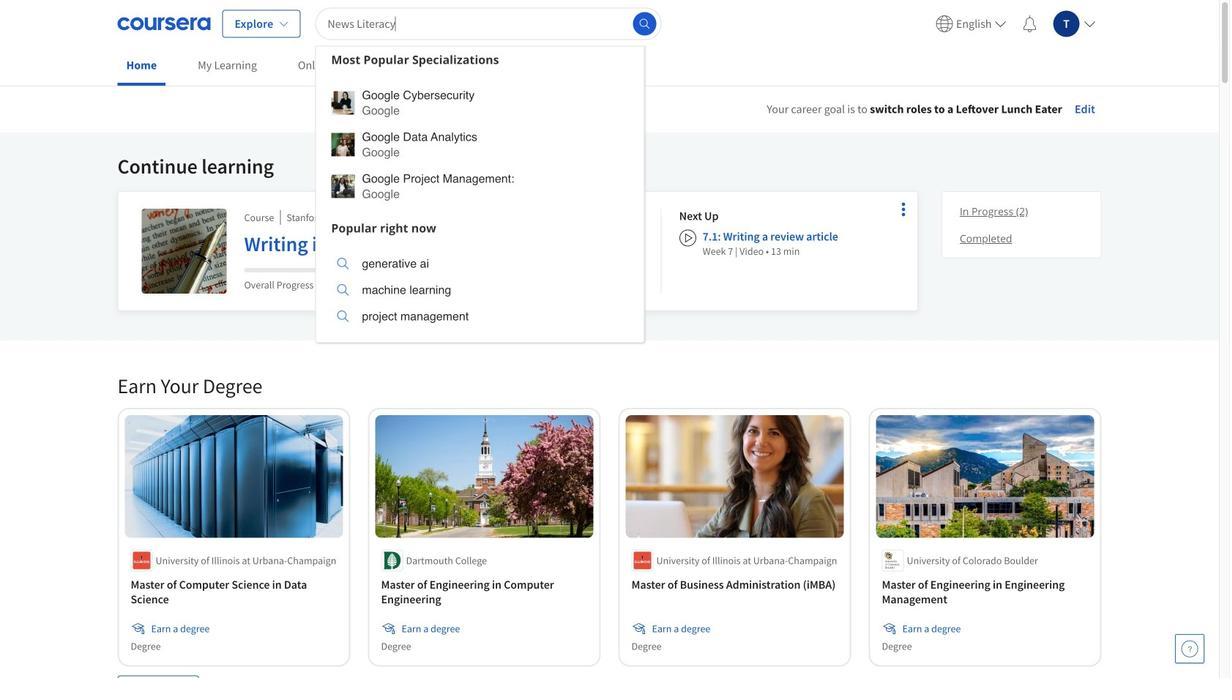 Task type: describe. For each thing, give the bounding box(es) containing it.
writing in the sciences image
[[142, 209, 227, 294]]

more option for writing in the sciences image
[[894, 199, 914, 220]]

What do you want to learn? text field
[[315, 8, 662, 40]]

2 list box from the top
[[316, 241, 644, 342]]

coursera image
[[118, 12, 211, 36]]

help center image
[[1182, 640, 1199, 658]]

earn your degree collection element
[[109, 349, 1111, 678]]



Task type: locate. For each thing, give the bounding box(es) containing it.
0 vertical spatial list box
[[316, 73, 644, 215]]

1 list box from the top
[[316, 73, 644, 215]]

autocomplete results list box
[[315, 46, 645, 343]]

suggestion image image
[[331, 91, 355, 115], [331, 133, 355, 156], [331, 175, 355, 198], [337, 258, 349, 270], [337, 284, 349, 296], [337, 311, 349, 322]]

list box
[[316, 73, 644, 215], [316, 241, 644, 342]]

region
[[697, 121, 1173, 248]]

None search field
[[315, 8, 662, 343]]

1 vertical spatial list box
[[316, 241, 644, 342]]



Task type: vqa. For each thing, say whether or not it's contained in the screenshot.
the top list box
yes



